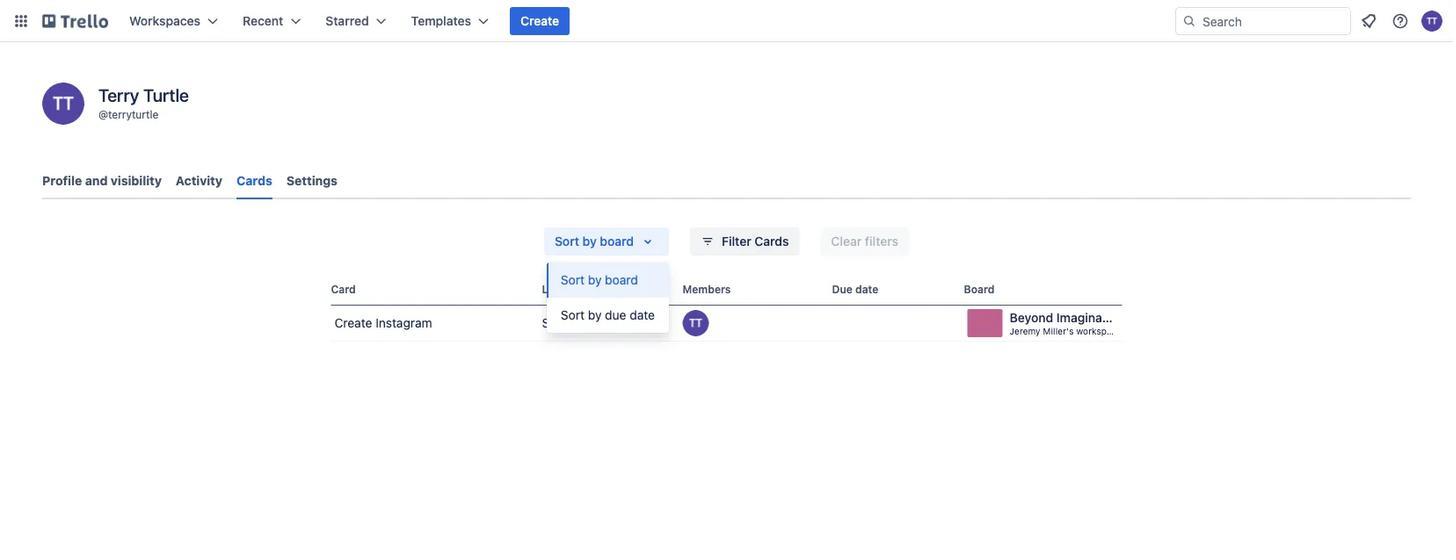 Task type: describe. For each thing, give the bounding box(es) containing it.
cards link
[[237, 165, 272, 200]]

profile and visibility link
[[42, 165, 162, 197]]

sort for sort by board popup button
[[555, 234, 580, 249]]

profile
[[42, 174, 82, 188]]

terry turtle (terryturtle) image
[[1422, 11, 1443, 32]]

miller's
[[1043, 326, 1074, 336]]

by for sort by board button
[[588, 273, 602, 288]]

beyond
[[1010, 311, 1054, 325]]

recent
[[243, 14, 283, 28]]

create instagram link
[[331, 306, 535, 341]]

sort for sort by due date button
[[561, 308, 585, 323]]

starred
[[326, 14, 369, 28]]

create button
[[510, 7, 570, 35]]

create for create
[[521, 14, 559, 28]]

card
[[331, 283, 356, 295]]

0 notifications image
[[1359, 11, 1380, 32]]

profile and visibility
[[42, 174, 162, 188]]

list
[[542, 283, 561, 295]]

clear
[[831, 234, 862, 249]]

Search field
[[1197, 8, 1351, 34]]

sort by due date button
[[547, 298, 669, 333]]

filter cards button
[[690, 228, 800, 256]]

due
[[832, 283, 853, 295]]

board for sort by board popup button
[[600, 234, 634, 249]]

settings link
[[287, 165, 338, 197]]

0 horizontal spatial cards
[[237, 174, 272, 188]]

sort by board for sort by board button
[[561, 273, 638, 288]]

jeremy
[[1010, 326, 1041, 336]]

sort by due date
[[561, 308, 655, 323]]

by for sort by board popup button
[[583, 234, 597, 249]]

date inside button
[[630, 308, 655, 323]]

clear filters button
[[821, 228, 909, 256]]

templates button
[[401, 7, 500, 35]]

sort by board button
[[547, 263, 669, 298]]

cards inside button
[[755, 234, 789, 249]]

filter
[[722, 234, 752, 249]]

activity
[[176, 174, 222, 188]]

due date
[[832, 283, 879, 295]]

board for sort by board button
[[605, 273, 638, 288]]

turtle
[[143, 84, 189, 105]]

back to home image
[[42, 7, 108, 35]]

sort by board button
[[544, 228, 669, 256]]

social
[[542, 316, 576, 331]]

visibility
[[111, 174, 162, 188]]

social media
[[542, 316, 614, 331]]



Task type: vqa. For each thing, say whether or not it's contained in the screenshot.
topmost Date
yes



Task type: locate. For each thing, give the bounding box(es) containing it.
sort by board inside sort by board popup button
[[555, 234, 634, 249]]

by inside sort by board button
[[588, 273, 602, 288]]

starred button
[[315, 7, 397, 35]]

clear filters
[[831, 234, 899, 249]]

sort by board up sort by due date
[[561, 273, 638, 288]]

0 horizontal spatial date
[[630, 308, 655, 323]]

1 vertical spatial sort by board
[[561, 273, 638, 288]]

filter cards
[[722, 234, 789, 249]]

terry turtle (terryturtle) image down members
[[683, 310, 709, 337]]

create for create instagram
[[335, 316, 372, 331]]

2 vertical spatial sort
[[561, 308, 585, 323]]

sort inside popup button
[[555, 234, 580, 249]]

board inside popup button
[[600, 234, 634, 249]]

1 vertical spatial board
[[605, 273, 638, 288]]

by up sort by due date
[[588, 273, 602, 288]]

1 horizontal spatial cards
[[755, 234, 789, 249]]

templates
[[411, 14, 471, 28]]

create inside "create instagram" link
[[335, 316, 372, 331]]

board inside button
[[605, 273, 638, 288]]

recent button
[[232, 7, 312, 35]]

board up sort by board button
[[600, 234, 634, 249]]

sort for sort by board button
[[561, 273, 585, 288]]

create inside create "button"
[[521, 14, 559, 28]]

workspace
[[1077, 326, 1122, 336]]

create
[[521, 14, 559, 28], [335, 316, 372, 331]]

filters
[[865, 234, 899, 249]]

sort by board up sort by board button
[[555, 234, 634, 249]]

sort
[[555, 234, 580, 249], [561, 273, 585, 288], [561, 308, 585, 323]]

date
[[856, 283, 879, 295], [630, 308, 655, 323]]

search image
[[1183, 14, 1197, 28]]

beyond imagination jeremy miller's workspace
[[1010, 311, 1125, 336]]

terry
[[98, 84, 139, 105]]

members
[[683, 283, 731, 295]]

1 vertical spatial terry turtle (terryturtle) image
[[683, 310, 709, 337]]

0 vertical spatial sort by board
[[555, 234, 634, 249]]

by for sort by due date button
[[588, 308, 602, 323]]

@
[[98, 108, 108, 120]]

imagination
[[1057, 311, 1125, 325]]

by inside sort by due date button
[[588, 308, 602, 323]]

1 vertical spatial by
[[588, 273, 602, 288]]

1 horizontal spatial create
[[521, 14, 559, 28]]

sort up list
[[555, 234, 580, 249]]

0 vertical spatial date
[[856, 283, 879, 295]]

sort by board
[[555, 234, 634, 249], [561, 273, 638, 288]]

and
[[85, 174, 108, 188]]

menu
[[547, 263, 669, 333]]

1 vertical spatial cards
[[755, 234, 789, 249]]

0 vertical spatial sort
[[555, 234, 580, 249]]

by up sort by board button
[[583, 234, 597, 249]]

sort by board inside sort by board button
[[561, 273, 638, 288]]

sort up social media
[[561, 273, 585, 288]]

menu containing sort by board
[[547, 263, 669, 333]]

1 vertical spatial date
[[630, 308, 655, 323]]

1 vertical spatial sort
[[561, 273, 585, 288]]

terryturtle
[[108, 108, 159, 120]]

sort by board for sort by board popup button
[[555, 234, 634, 249]]

terry turtle (terryturtle) image
[[42, 83, 84, 125], [683, 310, 709, 337]]

activity link
[[176, 165, 222, 197]]

by inside sort by board popup button
[[583, 234, 597, 249]]

due
[[605, 308, 627, 323]]

media
[[580, 316, 614, 331]]

workspaces button
[[119, 7, 229, 35]]

0 horizontal spatial terry turtle (terryturtle) image
[[42, 83, 84, 125]]

cards right activity
[[237, 174, 272, 188]]

0 vertical spatial create
[[521, 14, 559, 28]]

instagram
[[376, 316, 432, 331]]

0 vertical spatial cards
[[237, 174, 272, 188]]

1 vertical spatial create
[[335, 316, 372, 331]]

terry turtle @ terryturtle
[[98, 84, 189, 120]]

by
[[583, 234, 597, 249], [588, 273, 602, 288], [588, 308, 602, 323]]

by left due
[[588, 308, 602, 323]]

1 horizontal spatial terry turtle (terryturtle) image
[[683, 310, 709, 337]]

board up due
[[605, 273, 638, 288]]

primary element
[[0, 0, 1454, 42]]

settings
[[287, 174, 338, 188]]

terry turtle (terryturtle) image left @
[[42, 83, 84, 125]]

0 vertical spatial terry turtle (terryturtle) image
[[42, 83, 84, 125]]

sort down list
[[561, 308, 585, 323]]

2 vertical spatial by
[[588, 308, 602, 323]]

0 vertical spatial board
[[600, 234, 634, 249]]

workspaces
[[129, 14, 201, 28]]

0 horizontal spatial create
[[335, 316, 372, 331]]

board
[[600, 234, 634, 249], [605, 273, 638, 288]]

0 vertical spatial by
[[583, 234, 597, 249]]

1 horizontal spatial date
[[856, 283, 879, 295]]

create instagram
[[335, 316, 432, 331]]

board
[[964, 283, 995, 295]]

cards
[[237, 174, 272, 188], [755, 234, 789, 249]]

open information menu image
[[1392, 12, 1410, 30]]

cards right filter on the top
[[755, 234, 789, 249]]



